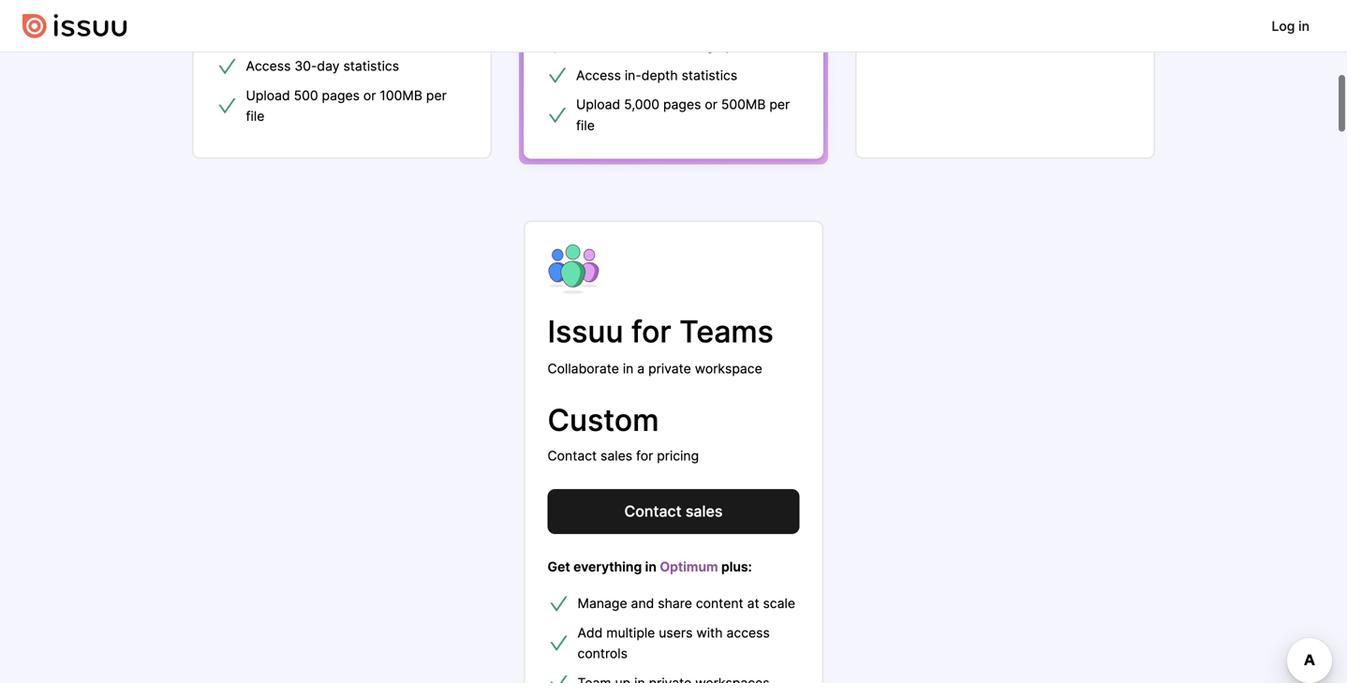 Task type: locate. For each thing, give the bounding box(es) containing it.
custom
[[548, 402, 659, 438]]

plus:
[[722, 559, 752, 575]]

upload for upload 500 pages or 100mb per file
[[246, 87, 290, 103]]

0 vertical spatial in
[[1299, 18, 1310, 34]]

everything
[[574, 559, 642, 575]]

1 horizontal spatial pages
[[663, 97, 701, 112]]

add multiple users with access controls
[[578, 625, 770, 662]]

per right 100mb
[[426, 87, 447, 103]]

share
[[658, 596, 692, 611]]

0 horizontal spatial or
[[364, 87, 376, 103]]

statistics down sharing
[[682, 67, 738, 83]]

log
[[1272, 18, 1295, 34]]

contact up get everything in optimum plus:
[[625, 502, 682, 520]]

pages
[[322, 87, 360, 103], [663, 97, 701, 112]]

100mb
[[380, 87, 423, 103]]

upload
[[246, 87, 290, 103], [576, 97, 620, 112]]

with
[[697, 625, 723, 641]]

1 horizontal spatial sales
[[686, 502, 723, 520]]

upload left "5,000"
[[576, 97, 620, 112]]

0 horizontal spatial per
[[426, 87, 447, 103]]

file down access 30-day statistics
[[246, 108, 265, 124]]

0 vertical spatial sales
[[601, 448, 633, 464]]

statistics
[[343, 58, 399, 74], [682, 67, 738, 83]]

1 horizontal spatial file
[[576, 117, 595, 133]]

0 horizontal spatial statistics
[[343, 58, 399, 74]]

sales down custom
[[601, 448, 633, 464]]

in right log
[[1299, 18, 1310, 34]]

contact for contact sales
[[625, 502, 682, 520]]

contact inside button
[[625, 502, 682, 520]]

in
[[1299, 18, 1310, 34], [623, 361, 634, 377], [645, 559, 657, 575]]

workspace
[[695, 361, 763, 377]]

private
[[649, 361, 691, 377]]

in for collaborate
[[623, 361, 634, 377]]

access down use
[[576, 67, 621, 83]]

1 vertical spatial contact
[[625, 502, 682, 520]]

file down use
[[576, 117, 595, 133]]

access left 30-
[[246, 58, 291, 74]]

pages for 500
[[322, 87, 360, 103]]

statistics for access in-depth statistics
[[682, 67, 738, 83]]

per
[[426, 87, 447, 103], [770, 97, 790, 112]]

1 horizontal spatial statistics
[[682, 67, 738, 83]]

for up collaborate in a private workspace
[[632, 313, 672, 349]]

contact down custom
[[548, 448, 597, 464]]

file inside upload 500 pages or 100mb per file
[[246, 108, 265, 124]]

access in-depth statistics
[[576, 67, 738, 83]]

per inside upload 5,000 pages or 500mb per file
[[770, 97, 790, 112]]

for
[[632, 313, 672, 349], [636, 448, 653, 464]]

day
[[317, 58, 340, 74]]

or left 100mb
[[364, 87, 376, 103]]

1 horizontal spatial upload
[[576, 97, 620, 112]]

in up the and
[[645, 559, 657, 575]]

in left a
[[623, 361, 634, 377]]

pages inside upload 5,000 pages or 500mb per file
[[663, 97, 701, 112]]

or left 500mb
[[705, 97, 718, 112]]

1 horizontal spatial or
[[705, 97, 718, 112]]

access for access in-depth statistics
[[576, 67, 621, 83]]

0 horizontal spatial pages
[[322, 87, 360, 103]]

pages for 5,000
[[663, 97, 701, 112]]

scale
[[763, 596, 796, 611]]

upload 5,000 pages or 500mb per file
[[576, 97, 790, 133]]

get
[[548, 559, 570, 575]]

contact
[[548, 448, 597, 464], [625, 502, 682, 520]]

for left pricing
[[636, 448, 653, 464]]

per inside upload 500 pages or 100mb per file
[[426, 87, 447, 103]]

statistics up 100mb
[[343, 58, 399, 74]]

0 horizontal spatial sales
[[601, 448, 633, 464]]

0 vertical spatial contact
[[548, 448, 597, 464]]

1 horizontal spatial access
[[576, 67, 621, 83]]

access
[[246, 58, 291, 74], [576, 67, 621, 83]]

contact for contact sales for pricing
[[548, 448, 597, 464]]

1 vertical spatial sales
[[686, 502, 723, 520]]

or
[[364, 87, 376, 103], [705, 97, 718, 112]]

statistics for access 30-day statistics
[[343, 58, 399, 74]]

or inside upload 5,000 pages or 500mb per file
[[705, 97, 718, 112]]

pricing
[[657, 448, 699, 464]]

collaborate
[[548, 361, 619, 377]]

500
[[294, 87, 318, 103]]

sales for contact sales for pricing
[[601, 448, 633, 464]]

sales
[[601, 448, 633, 464], [686, 502, 723, 520]]

access for access 30-day statistics
[[246, 58, 291, 74]]

pages inside upload 500 pages or 100mb per file
[[322, 87, 360, 103]]

per for upload 500 pages or 100mb per file
[[426, 87, 447, 103]]

pages down the "depth"
[[663, 97, 701, 112]]

depth
[[642, 67, 678, 83]]

500mb
[[721, 97, 766, 112]]

0 horizontal spatial upload
[[246, 87, 290, 103]]

or inside upload 500 pages or 100mb per file
[[364, 87, 376, 103]]

log in link
[[1257, 7, 1325, 45]]

advanced
[[604, 37, 665, 53]]

file for upload 500 pages or 100mb per file
[[246, 108, 265, 124]]

upload inside upload 5,000 pages or 500mb per file
[[576, 97, 620, 112]]

or for 100mb
[[364, 87, 376, 103]]

2 horizontal spatial in
[[1299, 18, 1310, 34]]

file
[[246, 108, 265, 124], [576, 117, 595, 133]]

options
[[718, 37, 764, 53]]

30-
[[295, 58, 317, 74]]

add
[[578, 625, 603, 641]]

0 horizontal spatial contact
[[548, 448, 597, 464]]

0 horizontal spatial file
[[246, 108, 265, 124]]

and
[[631, 596, 654, 611]]

upload left 500
[[246, 87, 290, 103]]

1 vertical spatial in
[[623, 361, 634, 377]]

file inside upload 5,000 pages or 500mb per file
[[576, 117, 595, 133]]

0 horizontal spatial in
[[623, 361, 634, 377]]

1 horizontal spatial in
[[645, 559, 657, 575]]

or for 500mb
[[705, 97, 718, 112]]

issuu for teams
[[548, 313, 774, 349]]

per right 500mb
[[770, 97, 790, 112]]

sales up optimum
[[686, 502, 723, 520]]

1 horizontal spatial contact
[[625, 502, 682, 520]]

issuu image
[[22, 14, 127, 38]]

sales inside button
[[686, 502, 723, 520]]

0 horizontal spatial access
[[246, 58, 291, 74]]

upload inside upload 500 pages or 100mb per file
[[246, 87, 290, 103]]

1 horizontal spatial per
[[770, 97, 790, 112]]

pages down day
[[322, 87, 360, 103]]



Task type: describe. For each thing, give the bounding box(es) containing it.
file for upload 5,000 pages or 500mb per file
[[576, 117, 595, 133]]

sales for contact sales
[[686, 502, 723, 520]]

manage
[[578, 596, 627, 611]]

issuu
[[548, 313, 624, 349]]

manage and share content at scale
[[578, 596, 796, 611]]

teams
[[679, 313, 774, 349]]

collaborate in a private workspace
[[548, 361, 763, 377]]

contact sales for pricing
[[548, 448, 699, 464]]

multiple
[[607, 625, 655, 641]]

users
[[659, 625, 693, 641]]

a
[[637, 361, 645, 377]]

log in
[[1272, 18, 1310, 34]]

use
[[576, 37, 601, 53]]

content
[[696, 596, 744, 611]]

contact sales
[[625, 502, 723, 520]]

contact sales button
[[548, 489, 800, 534]]

access
[[727, 625, 770, 641]]

sharing
[[669, 37, 714, 53]]

controls
[[578, 646, 628, 662]]

per for upload 5,000 pages or 500mb per file
[[770, 97, 790, 112]]

get everything in optimum plus:
[[548, 559, 752, 575]]

5,000
[[624, 97, 660, 112]]

optimum
[[660, 559, 718, 575]]

2 vertical spatial in
[[645, 559, 657, 575]]

upload for upload 5,000 pages or 500mb per file
[[576, 97, 620, 112]]

0 vertical spatial for
[[632, 313, 672, 349]]

in for log
[[1299, 18, 1310, 34]]

1 vertical spatial for
[[636, 448, 653, 464]]

at
[[747, 596, 760, 611]]

access 30-day statistics
[[246, 58, 399, 74]]

use advanced sharing options
[[576, 37, 764, 53]]

upload 500 pages or 100mb per file
[[246, 87, 447, 124]]

in-
[[625, 67, 642, 83]]



Task type: vqa. For each thing, say whether or not it's contained in the screenshot.
the top Sales
yes



